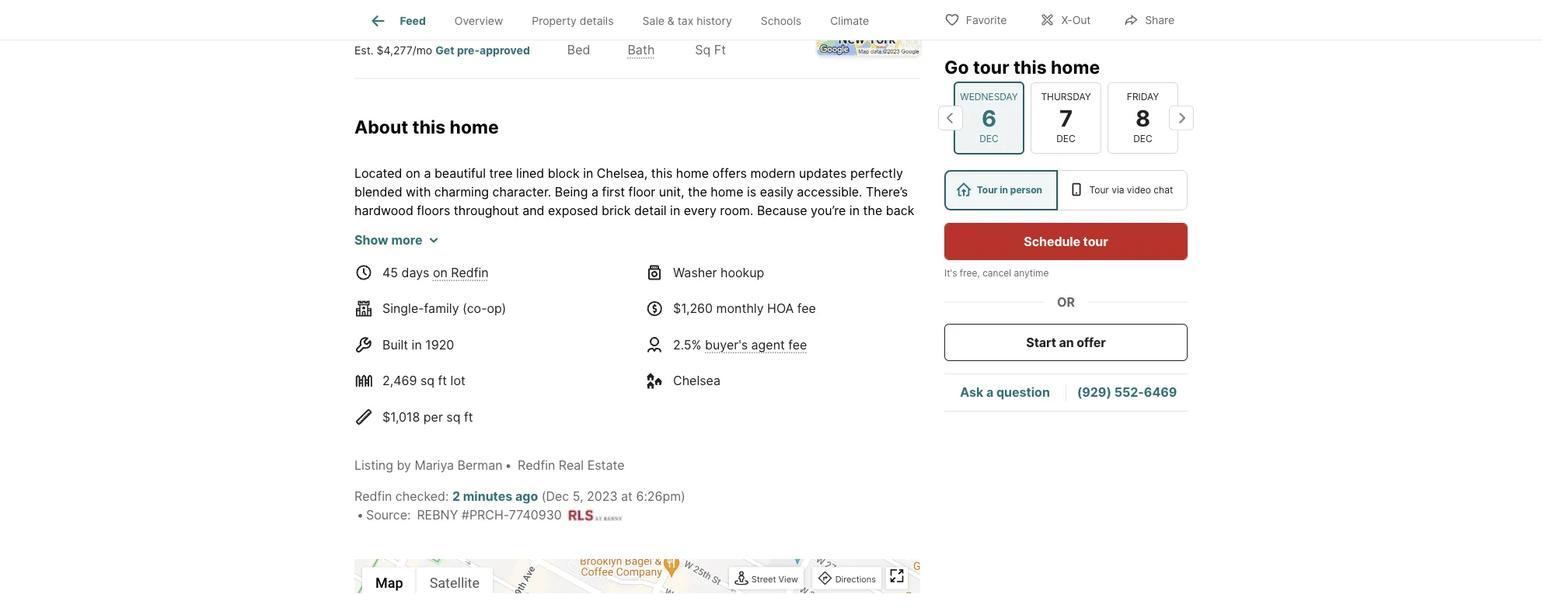 Task type: describe. For each thing, give the bounding box(es) containing it.
0 horizontal spatial ft
[[438, 374, 447, 389]]

unit,
[[659, 184, 685, 200]]

0 horizontal spatial as
[[753, 240, 766, 256]]

schedule inside located on a beautiful tree lined block in chelsea, this home offers modern updates perfectly blended with charming character. being a first floor unit, the home is easily accessible. there's hardwood floors throughout and exposed brick detail in every room. because you're in the back of the building, it stays very quiet. the windows face south, so you get good light throughout the day. the kitchen features brand new stainless steel appliances, as well as clever storage. the bathroom is modern with a shower tub combo and cabinets underneath the sink. one of the best highlights of this home is the storage. there is a deep closet off the living area, which can fit quite a significant amount. there are also two sizable loft spaces. you can use as an extra sleeping space or for extra things. the building allows pets. chelsea is a conveniently located and vibrant neighborhood. experience a plethora of coffee shops, restaurants, and shops, while still being able to enjoy living in a peaceful tree lined side street. you have your pick of grocery stores including trader joe's and whole foods. there are several train lines nearby, including the c, e, f, m, and 1 trains. schedule a showing today!
[[514, 390, 569, 405]]

more
[[391, 233, 423, 248]]

chat
[[1154, 185, 1174, 196]]

the down building,
[[405, 240, 428, 256]]

1 horizontal spatial living
[[785, 278, 816, 293]]

restaurants,
[[744, 334, 814, 349]]

use
[[808, 296, 829, 312]]

this right the about
[[413, 117, 446, 138]]

lot
[[451, 374, 466, 389]]

45
[[383, 265, 398, 281]]

home up amount.
[[485, 278, 518, 293]]

chelsea,
[[597, 166, 648, 181]]

0 vertical spatial lined
[[516, 166, 545, 181]]

1 horizontal spatial as
[[796, 240, 810, 256]]

sizable
[[641, 296, 682, 312]]

wednesday
[[961, 91, 1018, 102]]

home up beautiful
[[450, 117, 499, 138]]

able
[[414, 352, 439, 368]]

7740930
[[509, 508, 562, 524]]

1 horizontal spatial redfin
[[451, 265, 489, 281]]

in down unit,
[[670, 203, 681, 218]]

1 horizontal spatial with
[[503, 259, 528, 274]]

0 vertical spatial •
[[505, 459, 512, 474]]

because
[[757, 203, 808, 218]]

a up sizable
[[659, 278, 666, 293]]

a up peaceful
[[582, 334, 589, 349]]

of down allows
[[645, 334, 657, 349]]

hoa
[[768, 302, 794, 317]]

underneath
[[734, 259, 802, 274]]

updates
[[799, 166, 847, 181]]

character.
[[493, 184, 552, 200]]

good
[[773, 222, 803, 237]]

hardwood
[[355, 203, 414, 218]]

a down brand
[[531, 259, 538, 274]]

of right pick
[[848, 352, 860, 368]]

ask a question link
[[960, 385, 1050, 400]]

a down highlights
[[403, 296, 410, 312]]

anytime
[[1014, 268, 1049, 279]]

home up unit,
[[676, 166, 709, 181]]

located
[[860, 315, 903, 330]]

menu bar containing map
[[362, 568, 493, 595]]

is left "hoa"
[[758, 315, 767, 330]]

on inside located on a beautiful tree lined block in chelsea, this home offers modern updates perfectly blended with charming character. being a first floor unit, the home is easily accessible. there's hardwood floors throughout and exposed brick detail in every room. because you're in the back of the building, it stays very quiet. the windows face south, so you get good light throughout the day. the kitchen features brand new stainless steel appliances, as well as clever storage. the bathroom is modern with a shower tub combo and cabinets underneath the sink. one of the best highlights of this home is the storage. there is a deep closet off the living area, which can fit quite a significant amount. there are also two sizable loft spaces. you can use as an extra sleeping space or for extra things. the building allows pets. chelsea is a conveniently located and vibrant neighborhood. experience a plethora of coffee shops, restaurants, and shops, while still being able to enjoy living in a peaceful tree lined side street. you have your pick of grocery stores including trader joe's and whole foods. there are several train lines nearby, including the c, e, f, m, and 1 trains. schedule a showing today!
[[406, 166, 421, 181]]

the up every on the top left of the page
[[688, 184, 707, 200]]

2 shops, from the left
[[843, 334, 882, 349]]

enjoy
[[458, 352, 490, 368]]

1 bed
[[567, 19, 591, 58]]

map entry image
[[817, 0, 921, 56]]

vibrant
[[380, 334, 421, 349]]

1 vertical spatial throughout
[[836, 222, 901, 237]]

side
[[664, 352, 689, 368]]

have
[[759, 352, 787, 368]]

mariya
[[415, 459, 454, 474]]

experience
[[514, 334, 579, 349]]

the down clever
[[805, 259, 824, 274]]

go
[[945, 56, 969, 78]]

1 for 1 bath
[[628, 19, 637, 40]]

in right block
[[583, 166, 594, 181]]

1 vertical spatial chelsea
[[673, 374, 721, 389]]

tax
[[678, 14, 694, 27]]

the up "experience"
[[558, 315, 581, 330]]

0 vertical spatial throughout
[[454, 203, 519, 218]]

or
[[446, 315, 458, 330]]

1 horizontal spatial ft
[[464, 410, 473, 425]]

face
[[639, 222, 664, 237]]

showing
[[583, 390, 632, 405]]

ask
[[960, 385, 984, 400]]

a down whole
[[572, 390, 579, 405]]

tour for tour via video chat
[[1090, 185, 1109, 196]]

tour via video chat option
[[1058, 170, 1188, 211]]

or
[[1058, 295, 1075, 310]]

detail
[[634, 203, 667, 218]]

pre-
[[457, 44, 480, 57]]

map button
[[362, 568, 416, 595]]

in right you're
[[850, 203, 860, 218]]

also
[[589, 296, 613, 312]]

0 horizontal spatial extra
[[482, 315, 511, 330]]

start
[[1027, 335, 1057, 350]]

so
[[708, 222, 722, 237]]

this up thursday
[[1014, 56, 1047, 78]]

the up best
[[355, 259, 377, 274]]

nearby,
[[800, 371, 844, 386]]

favorite
[[966, 14, 1007, 27]]

7
[[1060, 104, 1073, 132]]

m,
[[422, 390, 436, 405]]

sale & tax history tab
[[628, 2, 747, 40]]

#
[[462, 508, 470, 524]]

the right one
[[901, 259, 920, 274]]

schools
[[761, 14, 802, 27]]

1 vertical spatial there
[[529, 296, 563, 312]]

appliances,
[[683, 240, 749, 256]]

buyer's agent fee link
[[705, 338, 807, 353]]

1 vertical spatial living
[[493, 352, 524, 368]]

2 vertical spatial there
[[634, 371, 669, 386]]

show more button
[[355, 231, 438, 250]]

schools tab
[[747, 2, 816, 40]]

of right one
[[886, 259, 898, 274]]

new
[[568, 240, 592, 256]]

0 vertical spatial there
[[609, 278, 643, 293]]

question
[[997, 385, 1050, 400]]

real
[[559, 459, 584, 474]]

1 horizontal spatial sq
[[447, 410, 461, 425]]

and down steel
[[655, 259, 677, 274]]

dec for 8
[[1134, 133, 1153, 145]]

get pre-approved link
[[436, 44, 530, 57]]

and down lot
[[440, 390, 462, 405]]

directions button
[[815, 570, 880, 591]]

of up the significant
[[445, 278, 456, 293]]

a left beautiful
[[424, 166, 431, 181]]

bed
[[567, 43, 591, 58]]

spaces.
[[709, 296, 754, 312]]

1 horizontal spatial you
[[758, 296, 780, 312]]

1 horizontal spatial can
[[890, 278, 911, 293]]

street
[[752, 575, 776, 585]]

cabinets
[[680, 259, 730, 274]]

2,469 sq ft lot
[[383, 374, 466, 389]]

bath link
[[628, 43, 655, 58]]

is down kitchen
[[441, 259, 450, 274]]

2.5% buyer's agent fee
[[673, 338, 807, 353]]

listing
[[355, 459, 393, 474]]

and up still
[[355, 334, 377, 349]]

1 vertical spatial can
[[783, 296, 804, 312]]

6:26pm)
[[636, 490, 686, 505]]

start an offer button
[[945, 324, 1188, 362]]

overview tab
[[440, 2, 518, 40]]

0 horizontal spatial storage.
[[557, 278, 605, 293]]

0 vertical spatial sq
[[421, 374, 435, 389]]

directions
[[836, 575, 876, 585]]

very
[[492, 222, 518, 237]]

2
[[453, 490, 460, 505]]

home down offers
[[711, 184, 744, 200]]

there's
[[866, 184, 908, 200]]

lines
[[770, 371, 797, 386]]

the left the day. on the left top of the page
[[355, 240, 374, 256]]

free,
[[960, 268, 980, 279]]

peaceful
[[552, 352, 602, 368]]

and up pick
[[818, 334, 840, 349]]

the down the there's
[[864, 203, 883, 218]]

still
[[355, 352, 374, 368]]

grocery
[[863, 352, 909, 368]]

list box containing tour in person
[[945, 170, 1188, 211]]

which
[[852, 278, 887, 293]]

this up unit,
[[651, 166, 673, 181]]

combo
[[611, 259, 651, 274]]

and up quiet.
[[523, 203, 545, 218]]

500 sq ft
[[695, 19, 732, 58]]

thursday
[[1041, 91, 1091, 102]]

kitchen
[[431, 240, 474, 256]]

tour for schedule
[[1084, 234, 1109, 249]]

exposed
[[548, 203, 598, 218]]

start an offer
[[1027, 335, 1106, 350]]

1 including from the left
[[395, 371, 448, 386]]



Task type: vqa. For each thing, say whether or not it's contained in the screenshot.
NOTIFICATION
no



Task type: locate. For each thing, give the bounding box(es) containing it.
1 down lot
[[465, 390, 471, 405]]

1 horizontal spatial throughout
[[836, 222, 901, 237]]

lined left side
[[633, 352, 661, 368]]

list box
[[945, 170, 1188, 211]]

1 vertical spatial tour
[[1084, 234, 1109, 249]]

tour in person option
[[945, 170, 1058, 211]]

1 vertical spatial extra
[[482, 315, 511, 330]]

1 vertical spatial storage.
[[557, 278, 605, 293]]

modern up easily
[[751, 166, 796, 181]]

property details tab
[[518, 2, 628, 40]]

home up thursday
[[1051, 56, 1100, 78]]

in down "experience"
[[527, 352, 538, 368]]

single-
[[383, 302, 424, 317]]

to
[[443, 352, 455, 368]]

previous image
[[939, 106, 963, 131]]

1 vertical spatial an
[[1060, 335, 1074, 350]]

None button
[[954, 81, 1025, 155], [1031, 82, 1102, 154], [1108, 82, 1179, 154], [954, 81, 1025, 155], [1031, 82, 1102, 154], [1108, 82, 1179, 154]]

tour up wednesday
[[973, 56, 1010, 78]]

6
[[982, 104, 997, 132]]

shops,
[[702, 334, 741, 349], [843, 334, 882, 349]]

0 vertical spatial tour
[[973, 56, 1010, 78]]

0 horizontal spatial dec
[[980, 133, 999, 145]]

fee right "hoa"
[[798, 302, 816, 317]]

0 vertical spatial an
[[849, 296, 864, 312]]

friday 8 dec
[[1127, 91, 1159, 145]]

dec for 7
[[1057, 133, 1076, 145]]

an left offer
[[1060, 335, 1074, 350]]

tree down plethora
[[606, 352, 629, 368]]

0 horizontal spatial lined
[[516, 166, 545, 181]]

dec inside wednesday 6 dec
[[980, 133, 999, 145]]

dec down 8
[[1134, 133, 1153, 145]]

1 vertical spatial modern
[[454, 259, 499, 274]]

the
[[557, 222, 580, 237], [405, 240, 428, 256], [355, 259, 377, 274], [558, 315, 581, 330]]

$509,000
[[355, 19, 443, 40]]

is
[[747, 184, 757, 200], [441, 259, 450, 274], [521, 278, 531, 293], [647, 278, 656, 293], [758, 315, 767, 330]]

located on a beautiful tree lined block in chelsea, this home offers modern updates perfectly blended with charming character. being a first floor unit, the home is easily accessible. there's hardwood floors throughout and exposed brick detail in every room. because you're in the back of the building, it stays very quiet. the windows face south, so you get good light throughout the day. the kitchen features brand new stainless steel appliances, as well as clever storage. the bathroom is modern with a shower tub combo and cabinets underneath the sink. one of the best highlights of this home is the storage. there is a deep closet off the living area, which can fit quite a significant amount. there are also two sizable loft spaces. you can use as an extra sleeping space or for extra things. the building allows pets. chelsea is a conveniently located and vibrant neighborhood. experience a plethora of coffee shops, restaurants, and shops, while still being able to enjoy living in a peaceful tree lined side street. you have your pick of grocery stores including trader joe's and whole foods. there are several train lines nearby, including the c, e, f, m, and 1 trains. schedule a showing today!
[[355, 166, 920, 405]]

storage. down tub
[[557, 278, 605, 293]]

fee for $1,260 monthly hoa fee
[[798, 302, 816, 317]]

history
[[697, 14, 732, 27]]

0 horizontal spatial schedule
[[514, 390, 569, 405]]

0 vertical spatial are
[[566, 296, 585, 312]]

45 days on redfin
[[383, 265, 489, 281]]

ft
[[438, 374, 447, 389], [464, 410, 473, 425]]

0 horizontal spatial with
[[406, 184, 431, 200]]

joe's
[[493, 371, 522, 386]]

1 horizontal spatial tour
[[1084, 234, 1109, 249]]

0 horizontal spatial shops,
[[702, 334, 741, 349]]

0 horizontal spatial can
[[783, 296, 804, 312]]

1 vertical spatial are
[[672, 371, 691, 386]]

1 vertical spatial lined
[[633, 352, 661, 368]]

1 inside located on a beautiful tree lined block in chelsea, this home offers modern updates perfectly blended with charming character. being a first floor unit, the home is easily accessible. there's hardwood floors throughout and exposed brick detail in every room. because you're in the back of the building, it stays very quiet. the windows face south, so you get good light throughout the day. the kitchen features brand new stainless steel appliances, as well as clever storage. the bathroom is modern with a shower tub combo and cabinets underneath the sink. one of the best highlights of this home is the storage. there is a deep closet off the living area, which can fit quite a significant amount. there are also two sizable loft spaces. you can use as an extra sleeping space or for extra things. the building allows pets. chelsea is a conveniently located and vibrant neighborhood. experience a plethora of coffee shops, restaurants, and shops, while still being able to enjoy living in a peaceful tree lined side street. you have your pick of grocery stores including trader joe's and whole foods. there are several train lines nearby, including the c, e, f, m, and 1 trains. schedule a showing today!
[[465, 390, 471, 405]]

building
[[584, 315, 631, 330]]

tour for go
[[973, 56, 1010, 78]]

2 horizontal spatial redfin
[[518, 459, 555, 474]]

tour left person
[[977, 185, 998, 196]]

1 horizontal spatial on
[[433, 265, 448, 281]]

throughout down back
[[836, 222, 901, 237]]

0 vertical spatial fee
[[798, 302, 816, 317]]

an
[[849, 296, 864, 312], [1060, 335, 1074, 350]]

as right well
[[796, 240, 810, 256]]

1 horizontal spatial tree
[[606, 352, 629, 368]]

built in 1920
[[383, 338, 454, 353]]

0 horizontal spatial are
[[566, 296, 585, 312]]

and right joe's
[[526, 371, 548, 386]]

blended
[[355, 184, 402, 200]]

0 horizontal spatial on
[[406, 166, 421, 181]]

2 horizontal spatial dec
[[1134, 133, 1153, 145]]

0 vertical spatial redfin
[[451, 265, 489, 281]]

dec inside "friday 8 dec"
[[1134, 133, 1153, 145]]

0 horizontal spatial living
[[493, 352, 524, 368]]

redfin up "ago"
[[518, 459, 555, 474]]

including down the grocery
[[847, 371, 900, 386]]

favorite button
[[931, 3, 1021, 35]]

shops, up street.
[[702, 334, 741, 349]]

0 vertical spatial you
[[758, 296, 780, 312]]

2 dec from the left
[[1057, 133, 1076, 145]]

redfin down kitchen
[[451, 265, 489, 281]]

an inside located on a beautiful tree lined block in chelsea, this home offers modern updates perfectly blended with charming character. being a first floor unit, the home is easily accessible. there's hardwood floors throughout and exposed brick detail in every room. because you're in the back of the building, it stays very quiet. the windows face south, so you get good light throughout the day. the kitchen features brand new stainless steel appliances, as well as clever storage. the bathroom is modern with a shower tub combo and cabinets underneath the sink. one of the best highlights of this home is the storage. there is a deep closet off the living area, which can fit quite a significant amount. there are also two sizable loft spaces. you can use as an extra sleeping space or for extra things. the building allows pets. chelsea is a conveniently located and vibrant neighborhood. experience a plethora of coffee shops, restaurants, and shops, while still being able to enjoy living in a peaceful tree lined side street. you have your pick of grocery stores including trader joe's and whole foods. there are several train lines nearby, including the c, e, f, m, and 1 trains. schedule a showing today!
[[849, 296, 864, 312]]

0 horizontal spatial modern
[[454, 259, 499, 274]]

tree up "character."
[[489, 166, 513, 181]]

several
[[694, 371, 736, 386]]

1 horizontal spatial lined
[[633, 352, 661, 368]]

an down the which
[[849, 296, 864, 312]]

beautiful
[[435, 166, 486, 181]]

a left first
[[592, 184, 599, 200]]

1 horizontal spatial shops,
[[843, 334, 882, 349]]

1 horizontal spatial an
[[1060, 335, 1074, 350]]

light
[[807, 222, 832, 237]]

1 vertical spatial fee
[[789, 338, 807, 353]]

dec
[[980, 133, 999, 145], [1057, 133, 1076, 145], [1134, 133, 1153, 145]]

menu bar
[[362, 568, 493, 595]]

street view
[[752, 575, 799, 585]]

throughout up stays
[[454, 203, 519, 218]]

f,
[[408, 390, 418, 405]]

1 horizontal spatial including
[[847, 371, 900, 386]]

500
[[695, 19, 732, 40]]

in left person
[[1000, 185, 1009, 196]]

in inside option
[[1000, 185, 1009, 196]]

the
[[688, 184, 707, 200], [864, 203, 883, 218], [370, 222, 389, 237], [355, 240, 374, 256], [805, 259, 824, 274], [901, 259, 920, 274], [534, 278, 553, 293], [762, 278, 782, 293], [355, 390, 374, 405]]

tab list
[[355, 0, 896, 40]]

sq up the m,
[[421, 374, 435, 389]]

1 horizontal spatial tour
[[1090, 185, 1109, 196]]

1 inside 1 bath
[[628, 19, 637, 40]]

$1,260 monthly hoa fee
[[673, 302, 816, 317]]

1 vertical spatial schedule
[[514, 390, 569, 405]]

share
[[1146, 14, 1175, 27]]

berman
[[458, 459, 503, 474]]

2 horizontal spatial as
[[832, 296, 846, 312]]

significant
[[414, 296, 474, 312]]

2023
[[587, 490, 618, 505]]

sq right per
[[447, 410, 461, 425]]

3 dec from the left
[[1134, 133, 1153, 145]]

chelsea inside located on a beautiful tree lined block in chelsea, this home offers modern updates perfectly blended with charming character. being a first floor unit, the home is easily accessible. there's hardwood floors throughout and exposed brick detail in every room. because you're in the back of the building, it stays very quiet. the windows face south, so you get good light throughout the day. the kitchen features brand new stainless steel appliances, as well as clever storage. the bathroom is modern with a shower tub combo and cabinets underneath the sink. one of the best highlights of this home is the storage. there is a deep closet off the living area, which can fit quite a significant amount. there are also two sizable loft spaces. you can use as an extra sleeping space or for extra things. the building allows pets. chelsea is a conveniently located and vibrant neighborhood. experience a plethora of coffee shops, restaurants, and shops, while still being able to enjoy living in a peaceful tree lined side street. you have your pick of grocery stores including trader joe's and whole foods. there are several train lines nearby, including the c, e, f, m, and 1 trains. schedule a showing today!
[[707, 315, 754, 330]]

schedule tour
[[1024, 234, 1109, 249]]

0 vertical spatial on
[[406, 166, 421, 181]]

next image
[[1169, 106, 1194, 131]]

1 horizontal spatial 1
[[567, 19, 576, 40]]

on right days
[[433, 265, 448, 281]]

out
[[1073, 14, 1091, 27]]

tour inside button
[[1084, 234, 1109, 249]]

map region
[[246, 525, 1042, 595]]

there
[[609, 278, 643, 293], [529, 296, 563, 312], [634, 371, 669, 386]]

living up joe's
[[493, 352, 524, 368]]

1 vertical spatial you
[[734, 352, 756, 368]]

cancel
[[983, 268, 1012, 279]]

0 horizontal spatial an
[[849, 296, 864, 312]]

source:
[[366, 508, 411, 524]]

can
[[890, 278, 911, 293], [783, 296, 804, 312]]

this up (co-
[[460, 278, 481, 293]]

8
[[1136, 104, 1151, 132]]

an inside button
[[1060, 335, 1074, 350]]

coffee
[[661, 334, 698, 349]]

checked:
[[396, 490, 449, 505]]

tab list containing feed
[[355, 0, 896, 40]]

$4,277
[[377, 44, 413, 57]]

sale & tax history
[[643, 14, 732, 27]]

$1,018 per sq ft
[[383, 410, 473, 425]]

2 vertical spatial redfin
[[355, 490, 392, 505]]

0 vertical spatial ft
[[438, 374, 447, 389]]

brick
[[602, 203, 631, 218]]

stainless
[[596, 240, 647, 256]]

approved
[[480, 44, 530, 57]]

0 horizontal spatial tree
[[489, 166, 513, 181]]

the down exposed
[[557, 222, 580, 237]]

0 horizontal spatial •
[[357, 508, 364, 524]]

living up use
[[785, 278, 816, 293]]

space
[[407, 315, 443, 330]]

1 vertical spatial redfin
[[518, 459, 555, 474]]

0 vertical spatial modern
[[751, 166, 796, 181]]

1 vertical spatial •
[[357, 508, 364, 524]]

1 horizontal spatial •
[[505, 459, 512, 474]]

view
[[779, 575, 799, 585]]

1 up bed
[[567, 19, 576, 40]]

accessible.
[[797, 184, 863, 200]]

1 shops, from the left
[[702, 334, 741, 349]]

ft left lot
[[438, 374, 447, 389]]

are
[[566, 296, 585, 312], [672, 371, 691, 386]]

• right berman
[[505, 459, 512, 474]]

charming
[[435, 184, 489, 200]]

via
[[1112, 185, 1125, 196]]

lined up "character."
[[516, 166, 545, 181]]

0 vertical spatial with
[[406, 184, 431, 200]]

2 tour from the left
[[1090, 185, 1109, 196]]

tour inside option
[[1090, 185, 1109, 196]]

0 vertical spatial schedule
[[1024, 234, 1081, 249]]

there up today! on the left bottom of the page
[[634, 371, 669, 386]]

2 horizontal spatial 1
[[628, 19, 637, 40]]

0 horizontal spatial sq
[[421, 374, 435, 389]]

1 tour from the left
[[977, 185, 998, 196]]

steel
[[651, 240, 679, 256]]

tour inside option
[[977, 185, 998, 196]]

0 horizontal spatial tour
[[977, 185, 998, 196]]

0 horizontal spatial you
[[734, 352, 756, 368]]

share button
[[1111, 3, 1188, 35]]

modern down kitchen
[[454, 259, 499, 274]]

x-out
[[1062, 14, 1091, 27]]

1 horizontal spatial dec
[[1057, 133, 1076, 145]]

offers
[[713, 166, 747, 181]]

0 vertical spatial chelsea
[[707, 315, 754, 330]]

agent
[[752, 338, 785, 353]]

tour for tour in person
[[977, 185, 998, 196]]

1 horizontal spatial modern
[[751, 166, 796, 181]]

0 horizontal spatial throughout
[[454, 203, 519, 218]]

listing provided courtesy of real estate board of new york (rebny) image
[[568, 511, 623, 522]]

extra up located at the bottom right of page
[[867, 296, 897, 312]]

on right located
[[406, 166, 421, 181]]

is up amount.
[[521, 278, 531, 293]]

offer
[[1077, 335, 1106, 350]]

is up "room."
[[747, 184, 757, 200]]

1 horizontal spatial extra
[[867, 296, 897, 312]]

in right built
[[412, 338, 422, 353]]

1 vertical spatial on
[[433, 265, 448, 281]]

located
[[355, 166, 402, 181]]

are left also
[[566, 296, 585, 312]]

(929)
[[1077, 385, 1112, 400]]

2 minutes ago link
[[453, 490, 538, 505], [453, 490, 538, 505]]

you down off
[[758, 296, 780, 312]]

hookup
[[721, 265, 765, 281]]

0 horizontal spatial 1
[[465, 390, 471, 405]]

easily
[[760, 184, 794, 200]]

of down 'hardwood'
[[355, 222, 366, 237]]

the down 'hardwood'
[[370, 222, 389, 237]]

climate tab
[[816, 2, 884, 40]]

today!
[[635, 390, 672, 405]]

schedule up anytime
[[1024, 234, 1081, 249]]

redfin up source:
[[355, 490, 392, 505]]

as down get
[[753, 240, 766, 256]]

minutes
[[463, 490, 513, 505]]

every
[[684, 203, 717, 218]]

0 horizontal spatial redfin
[[355, 490, 392, 505]]

you up train
[[734, 352, 756, 368]]

tour down tour via video chat option
[[1084, 234, 1109, 249]]

there up things.
[[529, 296, 563, 312]]

1 dec from the left
[[980, 133, 999, 145]]

with up floors
[[406, 184, 431, 200]]

1 horizontal spatial are
[[672, 371, 691, 386]]

2 including from the left
[[847, 371, 900, 386]]

0 vertical spatial storage.
[[852, 240, 900, 256]]

1 bath
[[628, 19, 655, 58]]

schedule down whole
[[514, 390, 569, 405]]

are down side
[[672, 371, 691, 386]]

trains.
[[474, 390, 511, 405]]

shops, down located at the bottom right of page
[[843, 334, 882, 349]]

including down able
[[395, 371, 448, 386]]

feed
[[400, 14, 426, 27]]

1 vertical spatial sq
[[447, 410, 461, 425]]

fee for 2.5% buyer's agent fee
[[789, 338, 807, 353]]

0 vertical spatial can
[[890, 278, 911, 293]]

0 vertical spatial tree
[[489, 166, 513, 181]]

1920
[[426, 338, 454, 353]]

0 vertical spatial living
[[785, 278, 816, 293]]

chelsea down street.
[[673, 374, 721, 389]]

chelsea down "spaces."
[[707, 315, 754, 330]]

block
[[548, 166, 580, 181]]

details
[[580, 14, 614, 27]]

bath
[[628, 43, 655, 58]]

south,
[[668, 222, 705, 237]]

1 horizontal spatial storage.
[[852, 240, 900, 256]]

can right the which
[[890, 278, 911, 293]]

with down features
[[503, 259, 528, 274]]

can left use
[[783, 296, 804, 312]]

a right ask
[[987, 385, 994, 400]]

sleeping
[[355, 315, 404, 330]]

0 horizontal spatial tour
[[973, 56, 1010, 78]]

1 up the bath link
[[628, 19, 637, 40]]

the down underneath
[[762, 278, 782, 293]]

dec down 7
[[1057, 133, 1076, 145]]

1 horizontal spatial schedule
[[1024, 234, 1081, 249]]

ft right per
[[464, 410, 473, 425]]

1 vertical spatial tree
[[606, 352, 629, 368]]

day.
[[377, 240, 402, 256]]

there up two
[[609, 278, 643, 293]]

quiet.
[[521, 222, 554, 237]]

a down "experience"
[[541, 352, 548, 368]]

1 vertical spatial with
[[503, 259, 528, 274]]

per
[[424, 410, 443, 425]]

for
[[462, 315, 478, 330]]

dec for 6
[[980, 133, 999, 145]]

schedule inside button
[[1024, 234, 1081, 249]]

fit
[[355, 296, 367, 312]]

the left c,
[[355, 390, 374, 405]]

single-family (co-op)
[[383, 302, 507, 317]]

extra down amount.
[[482, 315, 511, 330]]

the down the shower
[[534, 278, 553, 293]]

0 vertical spatial extra
[[867, 296, 897, 312]]

overview
[[455, 14, 503, 27]]

dec inside thursday 7 dec
[[1057, 133, 1076, 145]]

1 inside 1 bed
[[567, 19, 576, 40]]

is up sizable
[[647, 278, 656, 293]]

floors
[[417, 203, 450, 218]]

• left source:
[[357, 508, 364, 524]]

a up restaurants,
[[771, 315, 778, 330]]

0 horizontal spatial including
[[395, 371, 448, 386]]

deep
[[670, 278, 700, 293]]

washer
[[673, 265, 717, 281]]

you're
[[811, 203, 846, 218]]

1 vertical spatial ft
[[464, 410, 473, 425]]

1 for 1 bed
[[567, 19, 576, 40]]



